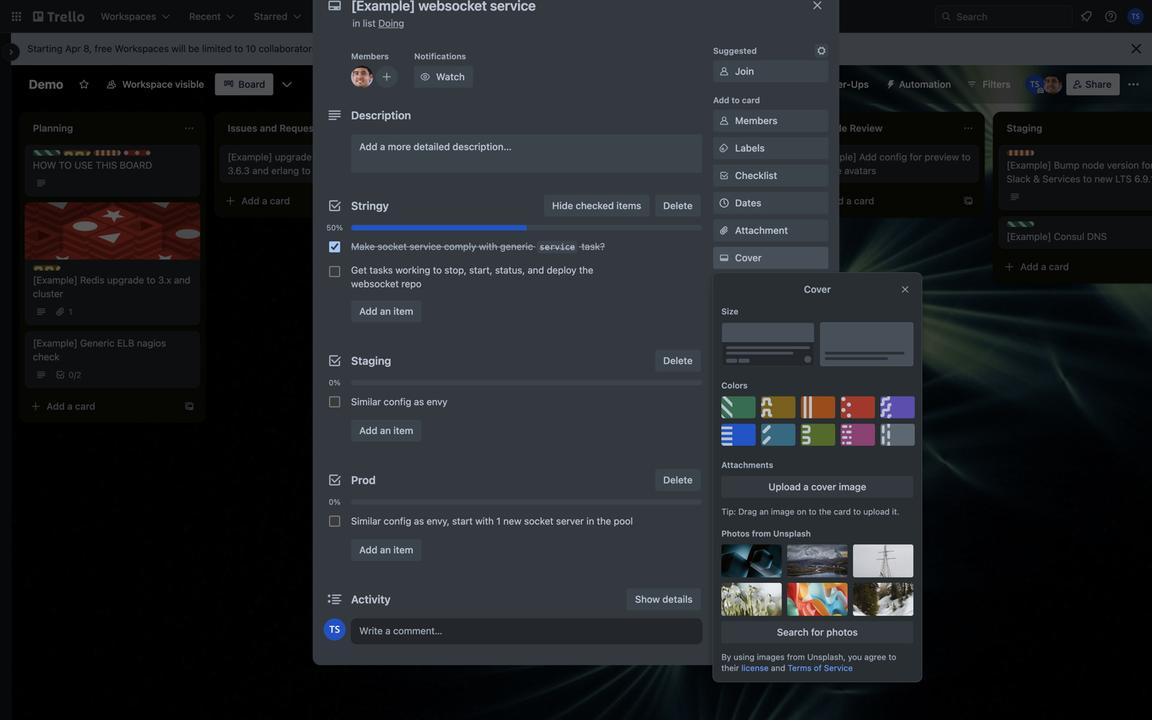 Task type: describe. For each thing, give the bounding box(es) containing it.
add a card button down 2
[[25, 396, 176, 418]]

demo
[[29, 77, 63, 92]]

color: red, title: "unshippable!" element
[[124, 150, 190, 161]]

sm image for suggested
[[815, 44, 829, 58]]

1 vertical spatial automation
[[714, 370, 760, 379]]

[example] websocket service
[[618, 151, 747, 163]]

to inside [example] migrate to longer ebs/snapshot resources ids
[[506, 151, 515, 163]]

1 for 1
[[69, 307, 72, 317]]

[example] generic elb nagios check link
[[33, 337, 192, 364]]

0 vertical spatial in
[[353, 17, 360, 29]]

images
[[757, 653, 785, 662]]

delete link for staging
[[655, 350, 701, 372]]

checked
[[576, 200, 614, 211]]

copy
[[736, 473, 759, 484]]

none checkbox inside stringy group
[[329, 242, 340, 253]]

actions
[[714, 426, 744, 436]]

1 horizontal spatial color: green, title: "verified in staging" element
[[1007, 222, 1035, 227]]

items
[[617, 200, 642, 211]]

card down cover
[[834, 507, 851, 517]]

to
[[59, 160, 72, 171]]

1 color: orange, title: "manual deploy steps" element from the left
[[93, 150, 121, 156]]

details
[[663, 594, 693, 605]]

to inside get tasks working to stop, start, status, and deploy the websocket repo
[[433, 265, 442, 276]]

add button
[[736, 391, 786, 402]]

tara schultz (taraschultz7) image inside primary element
[[1128, 8, 1145, 25]]

notifications
[[414, 51, 466, 61]]

add a card down erlang
[[242, 195, 290, 207]]

0 horizontal spatial power-
[[714, 315, 742, 325]]

add down check
[[47, 401, 65, 412]]

[example] migrate to longer ebs/snapshot resources ids link
[[423, 150, 582, 178]]

&
[[1034, 173, 1041, 185]]

19.0?
[[313, 165, 336, 176]]

power- inside add power-ups link
[[756, 335, 788, 346]]

search for photos button
[[722, 622, 914, 644]]

add inside [example] add config for preview to handle avatars
[[860, 151, 877, 163]]

for inside button
[[812, 627, 824, 638]]

[example] for [example] migrate to longer ebs/snapshot resources ids
[[423, 151, 467, 163]]

staging
[[351, 354, 391, 367]]

[example] for [example] generic elb nagios check
[[33, 338, 78, 349]]

cover link
[[714, 247, 829, 269]]

share for topmost share button
[[1086, 79, 1112, 90]]

1 horizontal spatial more
[[388, 141, 411, 152]]

failed
[[752, 201, 776, 212]]

hide
[[553, 200, 574, 211]]

move link
[[714, 441, 829, 462]]

prod
[[351, 474, 376, 487]]

repo
[[402, 278, 422, 290]]

service inside the make socket service comply with generic service task?
[[540, 242, 575, 252]]

50%
[[327, 223, 343, 232]]

1 horizontal spatial in
[[587, 516, 595, 527]]

attachment button
[[714, 220, 829, 242]]

power-ups button
[[792, 73, 878, 95]]

drag
[[739, 507, 758, 517]]

Board name text field
[[22, 73, 70, 95]]

for inside [example] add config for preview to handle avatars
[[910, 151, 923, 163]]

labels link
[[714, 137, 829, 159]]

0 vertical spatial color: green, title: "verified in staging" element
[[33, 150, 60, 156]]

deploy
[[547, 265, 577, 276]]

make template
[[736, 501, 802, 512]]

to down join in the right of the page
[[732, 95, 740, 105]]

delete for staging
[[664, 355, 693, 366]]

prod
[[711, 201, 732, 212]]

generic
[[80, 338, 115, 349]]

0 vertical spatial cover
[[736, 252, 762, 263]]

similar config as envy
[[351, 396, 448, 408]]

[example] upgrade rabbitmq to 3.6.3 and erlang to 19.0?
[[228, 151, 366, 176]]

[example] add config for preview to handle avatars
[[812, 151, 971, 176]]

to inside [example] redis upgrade to 3.x and cluster
[[147, 274, 156, 286]]

upgrade inside [example] upgrade rabbitmq to 3.6.3 and erlang to 19.0?
[[275, 151, 312, 163]]

to left 19.0?
[[302, 165, 311, 176]]

dates button
[[714, 192, 829, 214]]

nagios
[[137, 338, 166, 349]]

you
[[849, 653, 863, 662]]

[example] for [example] consul dns
[[1007, 231, 1052, 242]]

join link
[[714, 60, 829, 82]]

card up the make socket service comply with generic service task?
[[465, 214, 485, 226]]

1 vertical spatial cover
[[804, 284, 831, 295]]

search image
[[941, 11, 952, 22]]

from inside by using images from unsplash, you agree to their
[[787, 653, 805, 662]]

envy
[[427, 396, 448, 408]]

1 horizontal spatial socket
[[524, 516, 554, 527]]

and down images
[[771, 664, 786, 673]]

this
[[96, 160, 117, 171]]

0% for staging
[[329, 378, 341, 387]]

an for stringy
[[380, 306, 391, 317]]

board
[[120, 160, 152, 171]]

about
[[375, 43, 400, 54]]

0 vertical spatial from
[[752, 529, 771, 539]]

power- inside button
[[819, 79, 851, 90]]

share for left share button
[[736, 562, 762, 573]]

1 horizontal spatial color: yellow, title: "ready to merge" element
[[63, 150, 91, 156]]

pool
[[614, 516, 633, 527]]

for inside "[example] bump node version for slack & services to new lts 6.9.1"
[[1142, 160, 1153, 171]]

photos
[[827, 627, 858, 638]]

create button
[[398, 5, 444, 27]]

service for socket
[[410, 241, 442, 252]]

[example] for [example] upgrade rabbitmq to 3.6.3 and erlang to 19.0?
[[228, 151, 272, 163]]

2 color: orange, title: "manual deploy steps" element from the left
[[1007, 150, 1035, 156]]

checklist button
[[714, 165, 829, 187]]

service for websocket
[[715, 151, 747, 163]]

a down [example] consul dns
[[1042, 261, 1047, 272]]

[example] consul dns
[[1007, 231, 1108, 242]]

2 vertical spatial 1
[[497, 516, 501, 527]]

sm image for move
[[718, 445, 731, 458]]

slack
[[1007, 173, 1031, 185]]

activity
[[351, 593, 391, 606]]

workspace visible button
[[98, 73, 212, 95]]

by
[[722, 653, 732, 662]]

add members to card image
[[382, 70, 392, 84]]

learn more about collaborator limits link
[[322, 43, 482, 54]]

add an item button for prod
[[351, 539, 422, 561]]

photos from unsplash
[[722, 529, 811, 539]]

a down 0 at the left
[[67, 401, 73, 412]]

new inside "[example] bump node version for slack & services to new lts 6.9.1"
[[1095, 173, 1113, 185]]

limited
[[202, 43, 232, 54]]

Write a comment text field
[[351, 619, 703, 644]]

colors
[[722, 381, 748, 390]]

and inside [example] upgrade rabbitmq to 3.6.3 and erlang to 19.0?
[[252, 165, 269, 176]]

add down similar config as envy
[[360, 425, 378, 436]]

dns
[[1088, 231, 1108, 242]]

sm image for members
[[718, 114, 731, 128]]

0% for prod
[[329, 498, 341, 507]]

10/23
[[618, 214, 642, 226]]

add a card down 0 at the left
[[47, 401, 95, 412]]

add down 3.6.3
[[242, 195, 260, 207]]

add down description
[[360, 141, 378, 152]]

2 vertical spatial tara schultz (taraschultz7) image
[[324, 619, 346, 641]]

be
[[188, 43, 200, 54]]

limits
[[459, 43, 482, 54]]

1 vertical spatial power-ups
[[714, 315, 758, 325]]

0 / 2
[[69, 370, 81, 380]]

dates
[[736, 197, 762, 209]]

erlang
[[272, 165, 299, 176]]

workspace visible
[[122, 79, 204, 90]]

add up comply
[[436, 214, 455, 226]]

add power-ups
[[736, 335, 806, 346]]

add down the 'handle'
[[826, 195, 844, 207]]

config for staging
[[384, 396, 412, 408]]

list
[[363, 17, 376, 29]]

1 vertical spatial james peterson (jamespeterson93) image
[[763, 167, 780, 183]]

[example] add config for preview to handle avatars link
[[812, 150, 972, 178]]

to inside "[example] bump node version for slack & services to new lts 6.9.1"
[[1084, 173, 1093, 185]]

similar for staging
[[351, 396, 381, 408]]

automation inside button
[[900, 79, 952, 90]]

as for staging
[[414, 396, 424, 408]]

bump
[[1055, 160, 1080, 171]]

workspace
[[122, 79, 173, 90]]

2 horizontal spatial the
[[819, 507, 832, 517]]

add to card
[[714, 95, 761, 105]]

0 vertical spatial create from template… image
[[379, 196, 390, 207]]

image for an
[[771, 507, 795, 517]]

a down avatars on the right
[[847, 195, 852, 207]]

image for cover
[[839, 481, 867, 493]]

switch to… image
[[10, 10, 23, 23]]

add a card up comply
[[436, 214, 485, 226]]

add down suggested
[[714, 95, 730, 105]]

terms
[[788, 664, 812, 673]]

their
[[722, 664, 740, 673]]

to right "on" at the bottom right of page
[[809, 507, 817, 517]]

show menu image
[[1127, 78, 1141, 91]]

a down description
[[380, 141, 386, 152]]

visible
[[175, 79, 204, 90]]

card down avatars on the right
[[855, 195, 875, 207]]

add a card down avatars on the right
[[826, 195, 875, 207]]

rabbitmq
[[315, 151, 355, 163]]

show details link
[[627, 589, 701, 611]]

add an item button for stringy
[[351, 301, 422, 323]]

sm image for archive
[[718, 533, 731, 547]]

status,
[[495, 265, 525, 276]]

websocket inside 'link'
[[665, 151, 713, 163]]

doing
[[379, 17, 405, 29]]

an right drag
[[760, 507, 769, 517]]

[example] for [example] websocket service
[[618, 151, 662, 163]]

sm image for copy
[[718, 472, 731, 486]]

resources
[[487, 165, 531, 176]]

a up comply
[[457, 214, 462, 226]]

similar for prod
[[351, 516, 381, 527]]

6.9.1
[[1135, 173, 1153, 185]]

longer
[[518, 151, 546, 163]]

sm image for automation
[[880, 73, 900, 93]]

redis
[[80, 274, 105, 286]]

add a card button for handle
[[804, 190, 955, 212]]



Task type: locate. For each thing, give the bounding box(es) containing it.
automation left the filters 'button'
[[900, 79, 952, 90]]

color: green, title: "verified in staging" element
[[33, 150, 60, 156], [1007, 222, 1035, 227]]

color: green, title: "verified in staging" element up [example] consul dns
[[1007, 222, 1035, 227]]

an down the tasks
[[380, 306, 391, 317]]

to inside by using images from unsplash, you agree to their
[[889, 653, 897, 662]]

sm image left the watch
[[419, 70, 432, 84]]

photos
[[722, 529, 750, 539]]

upload a cover image button
[[722, 476, 914, 498]]

item
[[394, 306, 413, 317], [394, 425, 413, 436], [394, 544, 413, 556]]

[example] for [example] redis upgrade to 3.x and cluster
[[33, 274, 78, 286]]

an down similar config as envy
[[380, 425, 391, 436]]

create from template… image
[[379, 196, 390, 207], [184, 401, 195, 412]]

create from template… image for [example] add config for preview to handle avatars
[[963, 196, 974, 207]]

color: green, title: "verified in staging" element up how
[[33, 150, 60, 156]]

0 horizontal spatial image
[[771, 507, 795, 517]]

add an item button for staging
[[351, 420, 422, 442]]

to left 10
[[234, 43, 243, 54]]

Get tasks working to stop, start, status, and deploy the websocket repo checkbox
[[329, 266, 340, 277]]

0 horizontal spatial from
[[752, 529, 771, 539]]

1 left 4
[[634, 170, 638, 180]]

primary element
[[0, 0, 1153, 33]]

0 vertical spatial share
[[1086, 79, 1112, 90]]

1 horizontal spatial cover
[[804, 284, 831, 295]]

0 vertical spatial automation
[[900, 79, 952, 90]]

0 horizontal spatial tara schultz (taraschultz7) image
[[324, 619, 346, 641]]

how
[[33, 160, 56, 171]]

/ up items
[[638, 170, 640, 180]]

websocket inside get tasks working to stop, start, status, and deploy the websocket repo
[[351, 278, 399, 290]]

add down size
[[736, 335, 754, 346]]

1 vertical spatial 0%
[[329, 498, 341, 507]]

1 vertical spatial delete link
[[655, 350, 701, 372]]

share button down archive link
[[714, 556, 829, 578]]

card up the members link
[[742, 95, 761, 105]]

sm image inside make template link
[[718, 500, 731, 513]]

1 item from the top
[[394, 306, 413, 317]]

automation up colors
[[714, 370, 760, 379]]

version
[[1108, 160, 1140, 171]]

sm image for labels
[[718, 141, 731, 155]]

open information menu image
[[1105, 10, 1118, 23]]

0 vertical spatial more
[[350, 43, 372, 54]]

button
[[756, 391, 786, 402]]

checklist
[[736, 170, 778, 181]]

1 vertical spatial share button
[[714, 556, 829, 578]]

1 vertical spatial config
[[384, 396, 412, 408]]

0% up similar config as envy checkbox
[[329, 378, 341, 387]]

add up avatars on the right
[[860, 151, 877, 163]]

1 vertical spatial create from template… image
[[184, 401, 195, 412]]

envy,
[[427, 516, 450, 527]]

1 vertical spatial /
[[74, 370, 76, 380]]

0 vertical spatial 1
[[634, 170, 638, 180]]

customize views image
[[280, 78, 294, 91]]

2 horizontal spatial tara schultz (taraschultz7) image
[[1128, 8, 1145, 25]]

0 horizontal spatial in
[[353, 17, 360, 29]]

socket inside stringy group
[[378, 241, 407, 252]]

0 vertical spatial make
[[351, 241, 375, 252]]

Search field
[[952, 6, 1073, 27]]

watch button
[[414, 66, 473, 88]]

[example] up 3.6.3
[[228, 151, 272, 163]]

image inside button
[[839, 481, 867, 493]]

hide checked items link
[[544, 195, 650, 217]]

the inside get tasks working to stop, start, status, and deploy the websocket repo
[[579, 265, 594, 276]]

0 horizontal spatial service
[[410, 241, 442, 252]]

2 similar from the top
[[351, 516, 381, 527]]

1 vertical spatial add an item button
[[351, 420, 422, 442]]

2 horizontal spatial service
[[715, 151, 747, 163]]

similar right similar config as envy checkbox
[[351, 396, 381, 408]]

watch
[[436, 71, 465, 82]]

2 item from the top
[[394, 425, 413, 436]]

1 horizontal spatial service
[[540, 242, 575, 252]]

2 vertical spatial power-
[[756, 335, 788, 346]]

1 horizontal spatial the
[[597, 516, 612, 527]]

1 vertical spatial create from template… image
[[574, 215, 585, 226]]

None text field
[[344, 0, 797, 18]]

config
[[880, 151, 908, 163], [384, 396, 412, 408], [384, 516, 412, 527]]

preview
[[925, 151, 960, 163]]

1 horizontal spatial /
[[638, 170, 640, 180]]

sm image inside watch button
[[419, 70, 432, 84]]

automation
[[900, 79, 952, 90], [714, 370, 760, 379]]

to inside [example] add config for preview to handle avatars
[[962, 151, 971, 163]]

[example] up ebs/snapshot
[[423, 151, 467, 163]]

start
[[452, 516, 473, 527]]

add down [example] consul dns
[[1021, 261, 1039, 272]]

1 vertical spatial websocket
[[351, 278, 399, 290]]

[example] inside [example] add config for preview to handle avatars
[[812, 151, 857, 163]]

0 vertical spatial websocket
[[665, 151, 713, 163]]

to right preview
[[962, 151, 971, 163]]

sm image left join in the right of the page
[[718, 65, 731, 78]]

with right start in the bottom of the page
[[476, 516, 494, 527]]

members up labels
[[736, 115, 778, 126]]

card down 2
[[75, 401, 95, 412]]

0 vertical spatial /
[[638, 170, 640, 180]]

0 horizontal spatial for
[[812, 627, 824, 638]]

sm image up the power-ups button
[[815, 44, 829, 58]]

terms of service link
[[788, 664, 853, 673]]

2 vertical spatial create from template… image
[[769, 245, 780, 256]]

1 vertical spatial with
[[476, 516, 494, 527]]

add a more detailed description… link
[[351, 134, 703, 173]]

add button button
[[714, 386, 829, 408]]

2 vertical spatial delete
[[664, 474, 693, 486]]

members up james peterson (jamespeterson93) image
[[351, 51, 389, 61]]

[example] up cluster
[[33, 274, 78, 286]]

1 horizontal spatial websocket
[[665, 151, 713, 163]]

1 horizontal spatial image
[[839, 481, 867, 493]]

websocket up snowplow
[[665, 151, 713, 163]]

add a card button down avatars on the right
[[804, 190, 955, 212]]

1 horizontal spatial ups
[[788, 335, 806, 346]]

0 vertical spatial add an item button
[[351, 301, 422, 323]]

to left 3.x
[[147, 274, 156, 286]]

consul
[[1055, 231, 1085, 242]]

2 horizontal spatial 1
[[634, 170, 638, 180]]

2 horizontal spatial ups
[[851, 79, 869, 90]]

3 delete link from the top
[[655, 469, 701, 491]]

with
[[479, 241, 498, 252], [476, 516, 494, 527]]

on
[[797, 507, 807, 517]]

config left envy,
[[384, 516, 412, 527]]

get
[[351, 265, 367, 276]]

unsplash,
[[808, 653, 846, 662]]

1 vertical spatial tara schultz (taraschultz7) image
[[1026, 75, 1045, 94]]

card down erlang
[[270, 195, 290, 207]]

delete link for prod
[[655, 469, 701, 491]]

3.x
[[158, 274, 171, 286]]

sm image inside "move" link
[[718, 445, 731, 458]]

1 vertical spatial make
[[736, 501, 760, 512]]

10
[[246, 43, 256, 54]]

sm image for make template
[[718, 500, 731, 513]]

1 vertical spatial ups
[[742, 315, 758, 325]]

an up activity
[[380, 544, 391, 556]]

sm image right the power-ups button
[[880, 73, 900, 93]]

add an item button down similar config as envy
[[351, 420, 422, 442]]

stop,
[[445, 265, 467, 276]]

with up start,
[[479, 241, 498, 252]]

2 delete link from the top
[[655, 350, 701, 372]]

a down [example] upgrade rabbitmq to 3.6.3 and erlang to 19.0?
[[262, 195, 267, 207]]

1 up [example] generic elb nagios check
[[69, 307, 72, 317]]

make inside stringy group
[[351, 241, 375, 252]]

for left preview
[[910, 151, 923, 163]]

make
[[351, 241, 375, 252], [736, 501, 760, 512]]

0 vertical spatial with
[[479, 241, 498, 252]]

1 vertical spatial socket
[[524, 516, 554, 527]]

0 notifications image
[[1079, 8, 1095, 25]]

0 vertical spatial color: yellow, title: "ready to merge" element
[[63, 150, 91, 156]]

0 horizontal spatial make
[[351, 241, 375, 252]]

join
[[736, 66, 755, 77]]

add a card button down [example] consul dns link
[[999, 256, 1150, 278]]

ups inside button
[[851, 79, 869, 90]]

0 vertical spatial members
[[351, 51, 389, 61]]

get tasks working to stop, start, status, and deploy the websocket repo
[[351, 265, 594, 290]]

upload a cover image
[[769, 481, 867, 493]]

an
[[380, 306, 391, 317], [380, 425, 391, 436], [760, 507, 769, 517], [380, 544, 391, 556]]

[example] inside 'link'
[[618, 151, 662, 163]]

1 vertical spatial new
[[504, 516, 522, 527]]

1 vertical spatial similar
[[351, 516, 381, 527]]

0 vertical spatial new
[[1095, 173, 1113, 185]]

0 horizontal spatial socket
[[378, 241, 407, 252]]

apr
[[65, 43, 81, 54]]

item for staging
[[394, 425, 413, 436]]

0 horizontal spatial share
[[736, 562, 762, 573]]

0 vertical spatial ups
[[851, 79, 869, 90]]

add up activity
[[360, 544, 378, 556]]

james peterson (jamespeterson93) image down labels link
[[763, 167, 780, 183]]

starting
[[27, 43, 63, 54]]

sm image left archive
[[718, 533, 731, 547]]

filters button
[[963, 73, 1015, 95]]

/ for 0
[[74, 370, 76, 380]]

license and terms of service
[[742, 664, 853, 673]]

as for prod
[[414, 516, 424, 527]]

create from template… image
[[963, 196, 974, 207], [574, 215, 585, 226], [769, 245, 780, 256]]

to
[[234, 43, 243, 54], [732, 95, 740, 105], [357, 151, 366, 163], [506, 151, 515, 163], [962, 151, 971, 163], [302, 165, 311, 176], [1084, 173, 1093, 185], [433, 265, 442, 276], [147, 274, 156, 286], [809, 507, 817, 517], [854, 507, 862, 517], [889, 653, 897, 662]]

james peterson (jamespeterson93) image
[[351, 66, 373, 88]]

ups left automation button
[[851, 79, 869, 90]]

stringy group
[[324, 235, 703, 295]]

1 horizontal spatial automation
[[900, 79, 952, 90]]

will
[[172, 43, 186, 54]]

sm image inside copy link
[[718, 472, 731, 486]]

description…
[[453, 141, 512, 152]]

upload
[[769, 481, 801, 493]]

config inside [example] add config for preview to handle avatars
[[880, 151, 908, 163]]

[example] inside "[example] bump node version for slack & services to new lts 6.9.1"
[[1007, 160, 1052, 171]]

sm image inside cover link
[[718, 251, 731, 265]]

new right start in the bottom of the page
[[504, 516, 522, 527]]

sm image left labels
[[718, 141, 731, 155]]

1 as from the top
[[414, 396, 424, 408]]

a inside button
[[804, 481, 809, 493]]

2
[[76, 370, 81, 380]]

and inside [example] redis upgrade to 3.x and cluster
[[174, 274, 191, 286]]

[example] inside [example] snowplow prod run failed 10/23
[[618, 201, 662, 212]]

sm image for watch
[[419, 70, 432, 84]]

0 vertical spatial create from template… image
[[963, 196, 974, 207]]

size
[[722, 307, 739, 316]]

add a card button for erlang
[[220, 190, 371, 212]]

0 horizontal spatial color: green, title: "verified in staging" element
[[33, 150, 60, 156]]

0
[[69, 370, 74, 380]]

1 right start in the bottom of the page
[[497, 516, 501, 527]]

0 vertical spatial delete
[[664, 200, 693, 211]]

item for prod
[[394, 544, 413, 556]]

0 vertical spatial james peterson (jamespeterson93) image
[[1044, 75, 1063, 94]]

1 horizontal spatial james peterson (jamespeterson93) image
[[1044, 75, 1063, 94]]

0 horizontal spatial /
[[74, 370, 76, 380]]

1 similar from the top
[[351, 396, 381, 408]]

tara schultz (taraschultz7) image
[[1128, 8, 1145, 25], [1026, 75, 1045, 94], [324, 619, 346, 641]]

[example] for [example] snowplow prod run failed 10/23
[[618, 201, 662, 212]]

1 horizontal spatial color: orange, title: "manual deploy steps" element
[[1007, 150, 1035, 156]]

1 vertical spatial share
[[736, 562, 762, 573]]

sm image inside join link
[[718, 65, 731, 78]]

members link
[[714, 110, 829, 132]]

of
[[814, 664, 822, 673]]

add an item button up activity
[[351, 539, 422, 561]]

more
[[350, 43, 372, 54], [388, 141, 411, 152]]

make for make template
[[736, 501, 760, 512]]

from up license and terms of service
[[787, 653, 805, 662]]

as left envy,
[[414, 516, 424, 527]]

1 delete from the top
[[664, 200, 693, 211]]

workspaces
[[115, 43, 169, 54]]

1 horizontal spatial make
[[736, 501, 760, 512]]

upgrade
[[275, 151, 312, 163], [107, 274, 144, 286]]

add an item button down "repo"
[[351, 301, 422, 323]]

2 as from the top
[[414, 516, 424, 527]]

sm image
[[815, 44, 829, 58], [880, 73, 900, 93], [718, 114, 731, 128], [718, 141, 731, 155], [718, 445, 731, 458], [718, 472, 731, 486], [718, 500, 731, 513]]

1
[[634, 170, 638, 180], [69, 307, 72, 317], [497, 516, 501, 527]]

upgrade right redis
[[107, 274, 144, 286]]

make for make socket service comply with generic service task?
[[351, 241, 375, 252]]

star or unstar board image
[[78, 79, 89, 90]]

an for staging
[[380, 425, 391, 436]]

add an item up activity
[[360, 544, 413, 556]]

handle
[[812, 165, 842, 176]]

2 vertical spatial add an item
[[360, 544, 413, 556]]

task?
[[582, 241, 605, 252]]

2 vertical spatial item
[[394, 544, 413, 556]]

2 add an item from the top
[[360, 425, 413, 436]]

add an item
[[360, 306, 413, 317], [360, 425, 413, 436], [360, 544, 413, 556]]

1 horizontal spatial from
[[787, 653, 805, 662]]

add a card button for ids
[[414, 209, 565, 231]]

cover down cover link on the right
[[804, 284, 831, 295]]

from
[[752, 529, 771, 539], [787, 653, 805, 662]]

[example] for [example] add config for preview to handle avatars
[[812, 151, 857, 163]]

image left "on" at the bottom right of page
[[771, 507, 795, 517]]

add an item for staging
[[360, 425, 413, 436]]

[example] inside [example] migrate to longer ebs/snapshot resources ids
[[423, 151, 467, 163]]

[example] inside [example] upgrade rabbitmq to 3.6.3 and erlang to 19.0?
[[228, 151, 272, 163]]

0 vertical spatial power-
[[819, 79, 851, 90]]

image right cover
[[839, 481, 867, 493]]

1 add an item button from the top
[[351, 301, 422, 323]]

2 horizontal spatial power-
[[819, 79, 851, 90]]

james peterson (jamespeterson93) image
[[1044, 75, 1063, 94], [763, 167, 780, 183]]

0% up similar config as envy, start with 1 new socket server in the pool checkbox
[[329, 498, 341, 507]]

[example] for [example] bump node version for slack & services to new lts 6.9.1
[[1007, 160, 1052, 171]]

2 delete from the top
[[664, 355, 693, 366]]

/ for 1
[[638, 170, 640, 180]]

0 horizontal spatial automation
[[714, 370, 760, 379]]

free
[[95, 43, 112, 54]]

add an item down similar config as envy
[[360, 425, 413, 436]]

[example] snowplow prod run failed 10/23 link
[[618, 200, 777, 227]]

add a card down [example] consul dns
[[1021, 261, 1070, 272]]

0 vertical spatial item
[[394, 306, 413, 317]]

service
[[824, 664, 853, 673]]

0 horizontal spatial color: orange, title: "manual deploy steps" element
[[93, 150, 121, 156]]

sm image inside the members link
[[718, 114, 731, 128]]

color: orange, title: "manual deploy steps" element
[[93, 150, 121, 156], [1007, 150, 1035, 156]]

0 vertical spatial similar
[[351, 396, 381, 408]]

None checkbox
[[329, 242, 340, 253]]

0 horizontal spatial color: yellow, title: "ready to merge" element
[[33, 265, 60, 271]]

and inside get tasks working to stop, start, status, and deploy the websocket repo
[[528, 265, 544, 276]]

1 vertical spatial image
[[771, 507, 795, 517]]

0 vertical spatial as
[[414, 396, 424, 408]]

upload
[[864, 507, 890, 517]]

more left detailed
[[388, 141, 411, 152]]

license link
[[742, 664, 769, 673]]

service up checklist
[[715, 151, 747, 163]]

color: orange, title: "manual deploy steps" element up this
[[93, 150, 121, 156]]

1 for 1 / 4
[[634, 170, 638, 180]]

tip: drag an image on to the card to upload it.
[[722, 507, 900, 517]]

0 vertical spatial power-ups
[[819, 79, 869, 90]]

2 add an item button from the top
[[351, 420, 422, 442]]

[example]
[[228, 151, 272, 163], [423, 151, 467, 163], [618, 151, 662, 163], [812, 151, 857, 163], [1007, 160, 1052, 171], [618, 201, 662, 212], [1007, 231, 1052, 242], [33, 274, 78, 286], [33, 338, 78, 349]]

0 horizontal spatial ups
[[742, 315, 758, 325]]

1 vertical spatial power-
[[714, 315, 742, 325]]

0 vertical spatial 0%
[[329, 378, 341, 387]]

1 add an item from the top
[[360, 306, 413, 317]]

config for prod
[[384, 516, 412, 527]]

3 delete from the top
[[664, 474, 693, 486]]

1 vertical spatial item
[[394, 425, 413, 436]]

unsplash
[[774, 529, 811, 539]]

[example] inside [example] redis upgrade to 3.x and cluster
[[33, 274, 78, 286]]

[example] redis upgrade to 3.x and cluster link
[[33, 273, 192, 301]]

cluster
[[33, 288, 63, 299]]

1 delete link from the top
[[655, 195, 701, 217]]

1 vertical spatial color: yellow, title: "ready to merge" element
[[33, 265, 60, 271]]

to down "node"
[[1084, 173, 1093, 185]]

0 horizontal spatial more
[[350, 43, 372, 54]]

add down "get"
[[360, 306, 378, 317]]

to right rabbitmq
[[357, 151, 366, 163]]

add inside button
[[736, 391, 754, 402]]

for left photos
[[812, 627, 824, 638]]

color: orange, title: "manual deploy steps" element up slack
[[1007, 150, 1035, 156]]

check
[[33, 351, 60, 363]]

learn
[[322, 43, 347, 54]]

sm image
[[718, 65, 731, 78], [419, 70, 432, 84], [718, 251, 731, 265], [718, 533, 731, 547]]

collaborator
[[403, 43, 456, 54]]

sm image inside automation button
[[880, 73, 900, 93]]

[example] up 10/23
[[618, 201, 662, 212]]

add a card button up the make socket service comply with generic service task?
[[414, 209, 565, 231]]

james peterson (jamespeterson93) image right filters
[[1044, 75, 1063, 94]]

Similar config as envy, start with 1 new socket server in the pool checkbox
[[329, 516, 340, 527]]

working
[[396, 265, 431, 276]]

0 vertical spatial share button
[[1067, 73, 1121, 95]]

labels
[[736, 142, 765, 154]]

sm image inside archive link
[[718, 533, 731, 547]]

add an item for stringy
[[360, 306, 413, 317]]

template
[[762, 501, 802, 512]]

0 horizontal spatial share button
[[714, 556, 829, 578]]

as
[[414, 396, 424, 408], [414, 516, 424, 527]]

upgrade inside [example] redis upgrade to 3.x and cluster
[[107, 274, 144, 286]]

add a more detailed description…
[[360, 141, 512, 152]]

power-ups
[[819, 79, 869, 90], [714, 315, 758, 325]]

upgrade up erlang
[[275, 151, 312, 163]]

sm image for cover
[[718, 251, 731, 265]]

ups up add button button
[[788, 335, 806, 346]]

create from template… image for [example] migrate to longer ebs/snapshot resources ids
[[574, 215, 585, 226]]

card down [example] consul dns
[[1050, 261, 1070, 272]]

Similar config as envy checkbox
[[329, 397, 340, 408]]

hide checked items
[[553, 200, 642, 211]]

2 horizontal spatial for
[[1142, 160, 1153, 171]]

an for prod
[[380, 544, 391, 556]]

add an item for prod
[[360, 544, 413, 556]]

sm image for join
[[718, 65, 731, 78]]

more right learn
[[350, 43, 372, 54]]

2 vertical spatial delete link
[[655, 469, 701, 491]]

to left upload
[[854, 507, 862, 517]]

in list doing
[[353, 17, 405, 29]]

color: yellow, title: "ready to merge" element up cluster
[[33, 265, 60, 271]]

service up deploy
[[540, 242, 575, 252]]

0 horizontal spatial members
[[351, 51, 389, 61]]

power-ups inside button
[[819, 79, 869, 90]]

0 horizontal spatial new
[[504, 516, 522, 527]]

3 add an item from the top
[[360, 544, 413, 556]]

3 item from the top
[[394, 544, 413, 556]]

services
[[1043, 173, 1081, 185]]

with inside stringy group
[[479, 241, 498, 252]]

0 horizontal spatial the
[[579, 265, 594, 276]]

sm image left drag
[[718, 500, 731, 513]]

make template link
[[714, 495, 829, 517]]

1 vertical spatial add an item
[[360, 425, 413, 436]]

service inside 'link'
[[715, 151, 747, 163]]

in right server
[[587, 516, 595, 527]]

0 horizontal spatial cover
[[736, 252, 762, 263]]

and right 3.x
[[174, 274, 191, 286]]

4
[[640, 170, 646, 180]]

how to use this board
[[33, 160, 152, 171]]

sm image down prod
[[718, 251, 731, 265]]

item for stringy
[[394, 306, 413, 317]]

ups right size
[[742, 315, 758, 325]]

sm image inside labels link
[[718, 141, 731, 155]]

delete for prod
[[664, 474, 693, 486]]

1 horizontal spatial members
[[736, 115, 778, 126]]

[example] up & at the right top of the page
[[1007, 160, 1052, 171]]

3 add an item button from the top
[[351, 539, 422, 561]]

add a card button down erlang
[[220, 190, 371, 212]]

service up working
[[410, 241, 442, 252]]

delete link
[[655, 195, 701, 217], [655, 350, 701, 372], [655, 469, 701, 491]]

1 0% from the top
[[329, 378, 341, 387]]

migrate
[[470, 151, 504, 163]]

2 0% from the top
[[329, 498, 341, 507]]

socket
[[378, 241, 407, 252], [524, 516, 554, 527]]

color: yellow, title: "ready to merge" element
[[63, 150, 91, 156], [33, 265, 60, 271]]

[example] left consul
[[1007, 231, 1052, 242]]

[example] inside [example] generic elb nagios check
[[33, 338, 78, 349]]



Task type: vqa. For each thing, say whether or not it's contained in the screenshot.
Write A Comment Text Box
yes



